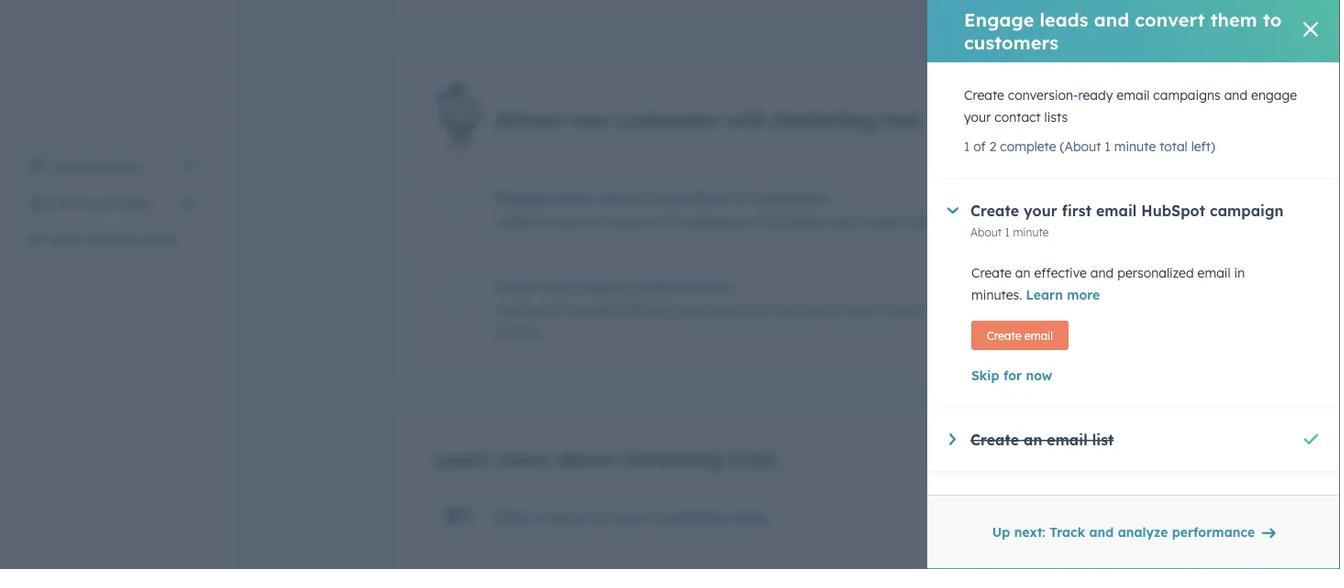 Task type: describe. For each thing, give the bounding box(es) containing it.
invite your team button
[[18, 185, 206, 222]]

0 vertical spatial tools
[[729, 446, 777, 472]]

link opens in a new window image
[[182, 156, 195, 178]]

personalized
[[1118, 265, 1195, 281]]

email inside create conversion-ready email campaigns and engage your contact lists
[[1117, 87, 1150, 103]]

take a demo of your marketing tools
[[495, 509, 768, 528]]

and inside create an effective and personalized email in minutes.
[[1091, 265, 1114, 281]]

hub
[[881, 107, 922, 132]]

more inside the track and analyze performance install your hubspot tracking code, and learn more about your visitors' website activity
[[775, 302, 806, 318]]

learn more about marketing tools
[[435, 446, 777, 472]]

about for track and analyze performance
[[1050, 302, 1082, 316]]

skip
[[972, 368, 1000, 384]]

engage inside create conversion-ready email campaigns and engage your contact lists
[[1252, 87, 1298, 103]]

[object object] complete progress bar
[[1004, 194, 1058, 200]]

email inside 'engage leads and convert them to customers create conversion-ready email campaigns and engage your contact lists'
[[648, 213, 681, 229]]

start overview demo
[[51, 232, 178, 248]]

left
[[1124, 213, 1141, 227]]

50%
[[1119, 190, 1141, 204]]

1 vertical spatial tools
[[732, 509, 768, 528]]

up
[[993, 525, 1011, 541]]

create an email list
[[971, 431, 1114, 450]]

a
[[534, 509, 544, 528]]

create email link
[[972, 321, 1069, 351]]

code,
[[677, 302, 710, 318]]

analyze inside the track and analyze performance install your hubspot tracking code, and learn more about your visitors' website activity
[[573, 278, 631, 296]]

visitors'
[[880, 302, 926, 318]]

1 up the effective
[[1072, 213, 1077, 227]]

create for create an email list
[[971, 431, 1020, 450]]

an for effective
[[1016, 265, 1031, 281]]

and inside button
[[1090, 525, 1115, 541]]

leads for engage leads and convert them to customers
[[1040, 8, 1089, 31]]

about 1 minutes left
[[1038, 213, 1141, 227]]

caret image inside "create an email list" dropdown button
[[950, 434, 956, 446]]

view
[[51, 159, 80, 175]]

them for engage leads and convert them to customers create conversion-ready email campaigns and engage your contact lists
[[692, 189, 730, 207]]

now
[[1027, 368, 1053, 384]]

invite your team
[[51, 195, 152, 212]]

create an effective and personalized email in minutes.
[[972, 265, 1246, 303]]

1 of 2 complete (about 1 minute total left)
[[965, 139, 1216, 155]]

track and analyze performance button
[[495, 278, 993, 296]]

learn more
[[1027, 287, 1101, 303]]

contact inside 'engage leads and convert them to customers create conversion-ready email campaigns and engage your contact lists'
[[863, 213, 909, 229]]

team
[[121, 195, 152, 212]]

left)
[[1192, 139, 1216, 155]]

start
[[51, 232, 82, 248]]

engage leads and convert them to customers create conversion-ready email campaigns and engage your contact lists
[[495, 189, 936, 229]]

email up now at the bottom
[[1025, 329, 1054, 343]]

engage for engage leads and convert them to customers
[[965, 8, 1035, 31]]

1 inside 'create your first email hubspot campaign about 1 minute'
[[1005, 225, 1011, 239]]

complete
[[1001, 139, 1057, 155]]

engage leads and convert them to customers dialog
[[928, 0, 1341, 570]]

to for engage leads and convert them to customers
[[1264, 8, 1282, 31]]

about inside 'create your first email hubspot campaign about 1 minute'
[[971, 225, 1002, 239]]

for
[[1004, 368, 1023, 384]]

hubspot inside the track and analyze performance install your hubspot tracking code, and learn more about your visitors' website activity
[[567, 302, 621, 318]]

overview
[[85, 232, 140, 248]]

minutes.
[[972, 287, 1023, 303]]

1 left 2
[[965, 139, 970, 155]]

start overview demo link
[[18, 222, 206, 259]]

and inside engage leads and convert them to customers
[[1095, 8, 1130, 31]]

with
[[725, 107, 768, 132]]

engage leads and convert them to customers button
[[495, 189, 993, 207]]

minute inside 'create your first email hubspot campaign about 1 minute'
[[1014, 225, 1049, 239]]

about for engage leads and convert them to customers
[[1038, 213, 1069, 227]]

lists inside create conversion-ready email campaigns and engage your contact lists
[[1045, 109, 1068, 125]]

learn for learn more about marketing tools
[[435, 446, 492, 472]]

view your plan
[[51, 159, 141, 175]]

create email
[[988, 329, 1054, 343]]

create an email list button
[[950, 431, 1114, 450]]

take
[[495, 509, 530, 528]]

ready inside 'engage leads and convert them to customers create conversion-ready email campaigns and engage your contact lists'
[[609, 213, 644, 229]]

your inside button
[[90, 195, 117, 212]]

lists inside 'engage leads and convert them to customers create conversion-ready email campaigns and engage your contact lists'
[[912, 213, 936, 229]]

2
[[990, 139, 997, 155]]

engage leads and convert them to customers
[[965, 8, 1282, 54]]

contact inside create conversion-ready email campaigns and engage your contact lists
[[995, 109, 1041, 125]]

effective
[[1035, 265, 1087, 281]]

campaigns inside create conversion-ready email campaigns and engage your contact lists
[[1154, 87, 1221, 103]]

create your first email hubspot campaign about 1 minute
[[971, 202, 1284, 239]]

about inside the track and analyze performance install your hubspot tracking code, and learn more about your visitors' website activity
[[809, 302, 845, 318]]



Task type: vqa. For each thing, say whether or not it's contained in the screenshot.
bottom "of"
no



Task type: locate. For each thing, give the bounding box(es) containing it.
caret image
[[947, 208, 959, 214], [950, 434, 956, 446]]

1 horizontal spatial about
[[809, 302, 845, 318]]

0 vertical spatial campaigns
[[1154, 87, 1221, 103]]

1 vertical spatial track
[[1050, 525, 1086, 541]]

2 horizontal spatial customers
[[965, 31, 1059, 54]]

them left close image
[[1211, 8, 1258, 31]]

attract
[[495, 107, 565, 132]]

0 horizontal spatial engage
[[782, 213, 828, 229]]

0 vertical spatial leads
[[1040, 8, 1089, 31]]

2 vertical spatial customers
[[754, 189, 829, 207]]

1 vertical spatial hubspot
[[567, 302, 621, 318]]

0 horizontal spatial contact
[[863, 213, 909, 229]]

1 horizontal spatial leads
[[1040, 8, 1089, 31]]

1 vertical spatial minutes
[[1100, 302, 1141, 316]]

create down the skip
[[971, 431, 1020, 450]]

to for engage leads and convert them to customers create conversion-ready email campaigns and engage your contact lists
[[734, 189, 749, 207]]

0 vertical spatial contact
[[995, 109, 1041, 125]]

track right next:
[[1050, 525, 1086, 541]]

0 vertical spatial to
[[1264, 8, 1282, 31]]

skip for now button
[[972, 365, 1297, 387]]

create
[[965, 87, 1005, 103], [971, 202, 1020, 220], [495, 213, 535, 229], [972, 265, 1012, 281], [988, 329, 1022, 343], [971, 431, 1020, 450]]

(about
[[1060, 139, 1102, 155]]

1 right (about
[[1105, 139, 1111, 155]]

0 vertical spatial demo
[[143, 232, 178, 248]]

tools
[[729, 446, 777, 472], [732, 509, 768, 528]]

leads inside engage leads and convert them to customers
[[1040, 8, 1089, 31]]

email right the first
[[1097, 202, 1137, 220]]

your inside 'engage leads and convert them to customers create conversion-ready email campaigns and engage your contact lists'
[[832, 213, 859, 229]]

customers inside engage leads and convert them to customers
[[965, 31, 1059, 54]]

email left in
[[1198, 265, 1231, 281]]

in
[[1235, 265, 1246, 281]]

0 horizontal spatial campaigns
[[685, 213, 752, 229]]

your inside create conversion-ready email campaigns and engage your contact lists
[[965, 109, 992, 125]]

0 horizontal spatial track
[[495, 278, 536, 296]]

track and analyze performance install your hubspot tracking code, and learn more about your visitors' website activity
[[495, 278, 976, 340]]

them down attract new customers with marketing hub
[[692, 189, 730, 207]]

contact
[[995, 109, 1041, 125], [863, 213, 909, 229]]

1 down [object object] complete progress bar
[[1005, 225, 1011, 239]]

ready up tracking
[[609, 213, 644, 229]]

0%
[[1125, 279, 1141, 293]]

marketing
[[620, 446, 723, 472], [652, 509, 728, 528]]

an down now at the bottom
[[1024, 431, 1043, 450]]

0 vertical spatial track
[[495, 278, 536, 296]]

about
[[809, 302, 845, 318], [555, 446, 614, 472]]

to
[[1264, 8, 1282, 31], [734, 189, 749, 207]]

0 horizontal spatial more
[[498, 446, 549, 472]]

about
[[1038, 213, 1069, 227], [971, 225, 1002, 239], [1050, 302, 1082, 316]]

email down engage leads and convert them to customers button
[[648, 213, 681, 229]]

campaigns down engage leads and convert them to customers button
[[685, 213, 752, 229]]

more
[[1067, 287, 1101, 303], [775, 302, 806, 318], [498, 446, 549, 472]]

1 vertical spatial engage
[[782, 213, 828, 229]]

learn more button
[[1027, 285, 1101, 307]]

lists up visitors'
[[912, 213, 936, 229]]

campaigns up total
[[1154, 87, 1221, 103]]

about up take a demo of your marketing tools
[[555, 446, 614, 472]]

an
[[1016, 265, 1031, 281], [1024, 431, 1043, 450]]

minutes for track and analyze performance
[[1100, 302, 1141, 316]]

engage
[[965, 8, 1035, 31], [495, 189, 551, 207]]

demo right a
[[548, 509, 590, 528]]

create up 2
[[965, 87, 1005, 103]]

1 horizontal spatial demo
[[548, 509, 590, 528]]

your inside 'create your first email hubspot campaign about 1 minute'
[[1024, 202, 1058, 220]]

2 horizontal spatial more
[[1067, 287, 1101, 303]]

ready inside create conversion-ready email campaigns and engage your contact lists
[[1079, 87, 1114, 103]]

create inside create conversion-ready email campaigns and engage your contact lists
[[965, 87, 1005, 103]]

1 horizontal spatial more
[[775, 302, 806, 318]]

1 vertical spatial conversion-
[[539, 213, 609, 229]]

1 horizontal spatial conversion-
[[1008, 87, 1079, 103]]

more for learn more about marketing tools
[[498, 446, 549, 472]]

0 horizontal spatial about
[[555, 446, 614, 472]]

1 horizontal spatial of
[[974, 139, 986, 155]]

1 horizontal spatial them
[[1211, 8, 1258, 31]]

new
[[571, 107, 611, 132]]

more inside "learn more" button
[[1067, 287, 1101, 303]]

1 horizontal spatial track
[[1050, 525, 1086, 541]]

leads
[[1040, 8, 1089, 31], [556, 189, 595, 207]]

install
[[495, 302, 533, 318]]

0 horizontal spatial ready
[[609, 213, 644, 229]]

customers inside 'engage leads and convert them to customers create conversion-ready email campaigns and engage your contact lists'
[[754, 189, 829, 207]]

customers for engage leads and convert them to customers create conversion-ready email campaigns and engage your contact lists
[[754, 189, 829, 207]]

lists up (about
[[1045, 109, 1068, 125]]

1 vertical spatial learn
[[435, 446, 492, 472]]

0 vertical spatial about
[[809, 302, 845, 318]]

track inside the track and analyze performance install your hubspot tracking code, and learn more about your visitors' website activity
[[495, 278, 536, 296]]

about 22 minutes
[[1050, 302, 1141, 316]]

1 vertical spatial marketing
[[652, 509, 728, 528]]

your
[[965, 109, 992, 125], [84, 159, 111, 175], [90, 195, 117, 212], [1024, 202, 1058, 220], [832, 213, 859, 229], [536, 302, 563, 318], [849, 302, 876, 318], [613, 509, 647, 528]]

1 horizontal spatial lists
[[1045, 109, 1068, 125]]

1 vertical spatial ready
[[609, 213, 644, 229]]

1 vertical spatial to
[[734, 189, 749, 207]]

0 horizontal spatial learn
[[435, 446, 492, 472]]

1 vertical spatial lists
[[912, 213, 936, 229]]

minutes for engage leads and convert them to customers
[[1080, 213, 1121, 227]]

email inside create an effective and personalized email in minutes.
[[1198, 265, 1231, 281]]

lists
[[1045, 109, 1068, 125], [912, 213, 936, 229]]

convert for engage leads and convert them to customers create conversion-ready email campaigns and engage your contact lists
[[632, 189, 688, 207]]

conversion-
[[1008, 87, 1079, 103], [539, 213, 609, 229]]

1
[[965, 139, 970, 155], [1105, 139, 1111, 155], [1072, 213, 1077, 227], [1005, 225, 1011, 239]]

22
[[1085, 302, 1097, 316]]

create inside create an effective and personalized email in minutes.
[[972, 265, 1012, 281]]

them inside 'engage leads and convert them to customers create conversion-ready email campaigns and engage your contact lists'
[[692, 189, 730, 207]]

create inside 'create your first email hubspot campaign about 1 minute'
[[971, 202, 1020, 220]]

1 vertical spatial caret image
[[950, 434, 956, 446]]

1 horizontal spatial minute
[[1115, 139, 1157, 155]]

minute down [object object] complete progress bar
[[1014, 225, 1049, 239]]

up next: track and analyze performance button
[[981, 515, 1288, 552]]

0 horizontal spatial performance
[[635, 278, 730, 296]]

0 vertical spatial customers
[[965, 31, 1059, 54]]

0 vertical spatial of
[[974, 139, 986, 155]]

0 vertical spatial minute
[[1115, 139, 1157, 155]]

minutes
[[1080, 213, 1121, 227], [1100, 302, 1141, 316]]

create for create your first email hubspot campaign about 1 minute
[[971, 202, 1020, 220]]

1 horizontal spatial ready
[[1079, 87, 1114, 103]]

1 horizontal spatial hubspot
[[1142, 202, 1206, 220]]

leads for engage leads and convert them to customers create conversion-ready email campaigns and engage your contact lists
[[556, 189, 595, 207]]

engage
[[1252, 87, 1298, 103], [782, 213, 828, 229]]

engage inside 'engage leads and convert them to customers create conversion-ready email campaigns and engage your contact lists'
[[782, 213, 828, 229]]

to inside 'engage leads and convert them to customers create conversion-ready email campaigns and engage your contact lists'
[[734, 189, 749, 207]]

total
[[1160, 139, 1188, 155]]

track inside up next: track and analyze performance button
[[1050, 525, 1086, 541]]

1 vertical spatial convert
[[632, 189, 688, 207]]

an inside create an effective and personalized email in minutes.
[[1016, 265, 1031, 281]]

of inside "engage leads and convert them to customers" dialog
[[974, 139, 986, 155]]

1 vertical spatial leads
[[556, 189, 595, 207]]

performance inside button
[[1173, 525, 1256, 541]]

create up 'skip for now'
[[988, 329, 1022, 343]]

about up minutes.
[[971, 225, 1002, 239]]

learn inside "learn more" button
[[1027, 287, 1064, 303]]

0 vertical spatial analyze
[[573, 278, 631, 296]]

0 horizontal spatial conversion-
[[539, 213, 609, 229]]

create up install
[[495, 213, 535, 229]]

contact up visitors'
[[863, 213, 909, 229]]

0 vertical spatial ready
[[1079, 87, 1114, 103]]

1 vertical spatial of
[[594, 509, 609, 528]]

and
[[1095, 8, 1130, 31], [1225, 87, 1248, 103], [599, 189, 627, 207], [755, 213, 779, 229], [1091, 265, 1114, 281], [541, 278, 569, 296], [714, 302, 737, 318], [1090, 525, 1115, 541]]

them inside engage leads and convert them to customers
[[1211, 8, 1258, 31]]

1 vertical spatial an
[[1024, 431, 1043, 450]]

about down [object object] complete progress bar
[[1038, 213, 1069, 227]]

0 vertical spatial marketing
[[620, 446, 723, 472]]

0 vertical spatial them
[[1211, 8, 1258, 31]]

0 horizontal spatial leads
[[556, 189, 595, 207]]

an up minutes.
[[1016, 265, 1031, 281]]

1 vertical spatial demo
[[548, 509, 590, 528]]

performance inside the track and analyze performance install your hubspot tracking code, and learn more about your visitors' website activity
[[635, 278, 730, 296]]

activity
[[495, 324, 540, 340]]

tracking
[[624, 302, 674, 318]]

0 horizontal spatial demo
[[143, 232, 178, 248]]

of down learn more about marketing tools
[[594, 509, 609, 528]]

next:
[[1015, 525, 1046, 541]]

customers
[[965, 31, 1059, 54], [617, 107, 719, 132], [754, 189, 829, 207]]

create for create conversion-ready email campaigns and engage your contact lists
[[965, 87, 1005, 103]]

create conversion-ready email campaigns and engage your contact lists
[[965, 87, 1298, 125]]

email
[[1117, 87, 1150, 103], [1097, 202, 1137, 220], [648, 213, 681, 229], [1198, 265, 1231, 281], [1025, 329, 1054, 343], [1047, 431, 1088, 450]]

engage inside engage leads and convert them to customers
[[965, 8, 1035, 31]]

create up minutes.
[[972, 265, 1012, 281]]

create down [object object] complete progress bar
[[971, 202, 1020, 220]]

1 vertical spatial analyze
[[1118, 525, 1169, 541]]

convert inside 'engage leads and convert them to customers create conversion-ready email campaigns and engage your contact lists'
[[632, 189, 688, 207]]

0 horizontal spatial lists
[[912, 213, 936, 229]]

1 vertical spatial campaigns
[[685, 213, 752, 229]]

1 horizontal spatial engage
[[1252, 87, 1298, 103]]

more for learn more
[[1067, 287, 1101, 303]]

an for email
[[1024, 431, 1043, 450]]

email inside 'create your first email hubspot campaign about 1 minute'
[[1097, 202, 1137, 220]]

convert inside engage leads and convert them to customers
[[1136, 8, 1206, 31]]

up next: track and analyze performance
[[993, 525, 1256, 541]]

hubspot right left
[[1142, 202, 1206, 220]]

demo for a
[[548, 509, 590, 528]]

analyze
[[573, 278, 631, 296], [1118, 525, 1169, 541]]

0 vertical spatial performance
[[635, 278, 730, 296]]

ready
[[1079, 87, 1114, 103], [609, 213, 644, 229]]

0 vertical spatial convert
[[1136, 8, 1206, 31]]

about left '22'
[[1050, 302, 1082, 316]]

engage for engage leads and convert them to customers create conversion-ready email campaigns and engage your contact lists
[[495, 189, 551, 207]]

0 vertical spatial lists
[[1045, 109, 1068, 125]]

1 horizontal spatial learn
[[1027, 287, 1064, 303]]

0 vertical spatial caret image
[[947, 208, 959, 214]]

of
[[974, 139, 986, 155], [594, 509, 609, 528]]

1 vertical spatial engage
[[495, 189, 551, 207]]

marketing
[[774, 107, 875, 132]]

0 horizontal spatial to
[[734, 189, 749, 207]]

1 vertical spatial contact
[[863, 213, 909, 229]]

1 vertical spatial performance
[[1173, 525, 1256, 541]]

create for create email
[[988, 329, 1022, 343]]

hubspot
[[1142, 202, 1206, 220], [567, 302, 621, 318]]

0 horizontal spatial analyze
[[573, 278, 631, 296]]

0 vertical spatial hubspot
[[1142, 202, 1206, 220]]

1 horizontal spatial analyze
[[1118, 525, 1169, 541]]

ready up 1 of 2 complete (about 1 minute total left)
[[1079, 87, 1114, 103]]

them for engage leads and convert them to customers
[[1211, 8, 1258, 31]]

demo down 'team'
[[143, 232, 178, 248]]

1 vertical spatial about
[[555, 446, 614, 472]]

1 horizontal spatial convert
[[1136, 8, 1206, 31]]

about right the learn
[[809, 302, 845, 318]]

1 horizontal spatial engage
[[965, 8, 1035, 31]]

them
[[1211, 8, 1258, 31], [692, 189, 730, 207]]

0 horizontal spatial convert
[[632, 189, 688, 207]]

campaign
[[1210, 202, 1284, 220]]

skip for now
[[972, 368, 1053, 384]]

convert for engage leads and convert them to customers
[[1136, 8, 1206, 31]]

0 vertical spatial an
[[1016, 265, 1031, 281]]

convert
[[1136, 8, 1206, 31], [632, 189, 688, 207]]

leads inside 'engage leads and convert them to customers create conversion-ready email campaigns and engage your contact lists'
[[556, 189, 595, 207]]

link opens in a new window image
[[182, 161, 195, 173]]

email left list
[[1047, 431, 1088, 450]]

learn
[[741, 302, 771, 318]]

0 horizontal spatial minute
[[1014, 225, 1049, 239]]

0 vertical spatial learn
[[1027, 287, 1064, 303]]

0 vertical spatial engage
[[1252, 87, 1298, 103]]

hubspot inside 'create your first email hubspot campaign about 1 minute'
[[1142, 202, 1206, 220]]

1 horizontal spatial campaigns
[[1154, 87, 1221, 103]]

1 horizontal spatial to
[[1264, 8, 1282, 31]]

customers for engage leads and convert them to customers
[[965, 31, 1059, 54]]

to down with
[[734, 189, 749, 207]]

list
[[1093, 431, 1114, 450]]

0 horizontal spatial them
[[692, 189, 730, 207]]

0 vertical spatial minutes
[[1080, 213, 1121, 227]]

performance
[[635, 278, 730, 296], [1173, 525, 1256, 541]]

attract new customers with marketing hub
[[495, 107, 922, 132]]

learn for learn more
[[1027, 287, 1064, 303]]

1 vertical spatial customers
[[617, 107, 719, 132]]

0 vertical spatial conversion-
[[1008, 87, 1079, 103]]

1 vertical spatial minute
[[1014, 225, 1049, 239]]

to inside engage leads and convert them to customers
[[1264, 8, 1282, 31]]

demo for overview
[[143, 232, 178, 248]]

invite
[[51, 195, 87, 212]]

track
[[495, 278, 536, 296], [1050, 525, 1086, 541]]

1 horizontal spatial performance
[[1173, 525, 1256, 541]]

1 vertical spatial them
[[692, 189, 730, 207]]

first
[[1062, 202, 1092, 220]]

contact up 'complete'
[[995, 109, 1041, 125]]

create for create an effective and personalized email in minutes.
[[972, 265, 1012, 281]]

and inside create conversion-ready email campaigns and engage your contact lists
[[1225, 87, 1248, 103]]

1 horizontal spatial contact
[[995, 109, 1041, 125]]

engage inside 'engage leads and convert them to customers create conversion-ready email campaigns and engage your contact lists'
[[495, 189, 551, 207]]

0 horizontal spatial engage
[[495, 189, 551, 207]]

track up install
[[495, 278, 536, 296]]

campaigns inside 'engage leads and convert them to customers create conversion-ready email campaigns and engage your contact lists'
[[685, 213, 752, 229]]

plan
[[115, 159, 141, 175]]

take a demo of your marketing tools link
[[495, 509, 768, 528]]

email down engage leads and convert them to customers
[[1117, 87, 1150, 103]]

close image
[[1304, 22, 1319, 37]]

conversion- inside create conversion-ready email campaigns and engage your contact lists
[[1008, 87, 1079, 103]]

analyze inside up next: track and analyze performance button
[[1118, 525, 1169, 541]]

hubspot left tracking
[[567, 302, 621, 318]]

0 vertical spatial engage
[[965, 8, 1035, 31]]

0 horizontal spatial of
[[594, 509, 609, 528]]

minute left total
[[1115, 139, 1157, 155]]

campaigns
[[1154, 87, 1221, 103], [685, 213, 752, 229]]

minutes left left
[[1080, 213, 1121, 227]]

0 horizontal spatial hubspot
[[567, 302, 621, 318]]

website
[[929, 302, 976, 318]]

minutes down 0%
[[1100, 302, 1141, 316]]

of left 2
[[974, 139, 986, 155]]

view your plan link
[[18, 149, 206, 185]]

1 horizontal spatial customers
[[754, 189, 829, 207]]

create inside 'engage leads and convert them to customers create conversion-ready email campaigns and engage your contact lists'
[[495, 213, 535, 229]]

to left close image
[[1264, 8, 1282, 31]]

conversion- inside 'engage leads and convert them to customers create conversion-ready email campaigns and engage your contact lists'
[[539, 213, 609, 229]]

demo
[[143, 232, 178, 248], [548, 509, 590, 528]]

0 horizontal spatial customers
[[617, 107, 719, 132]]



